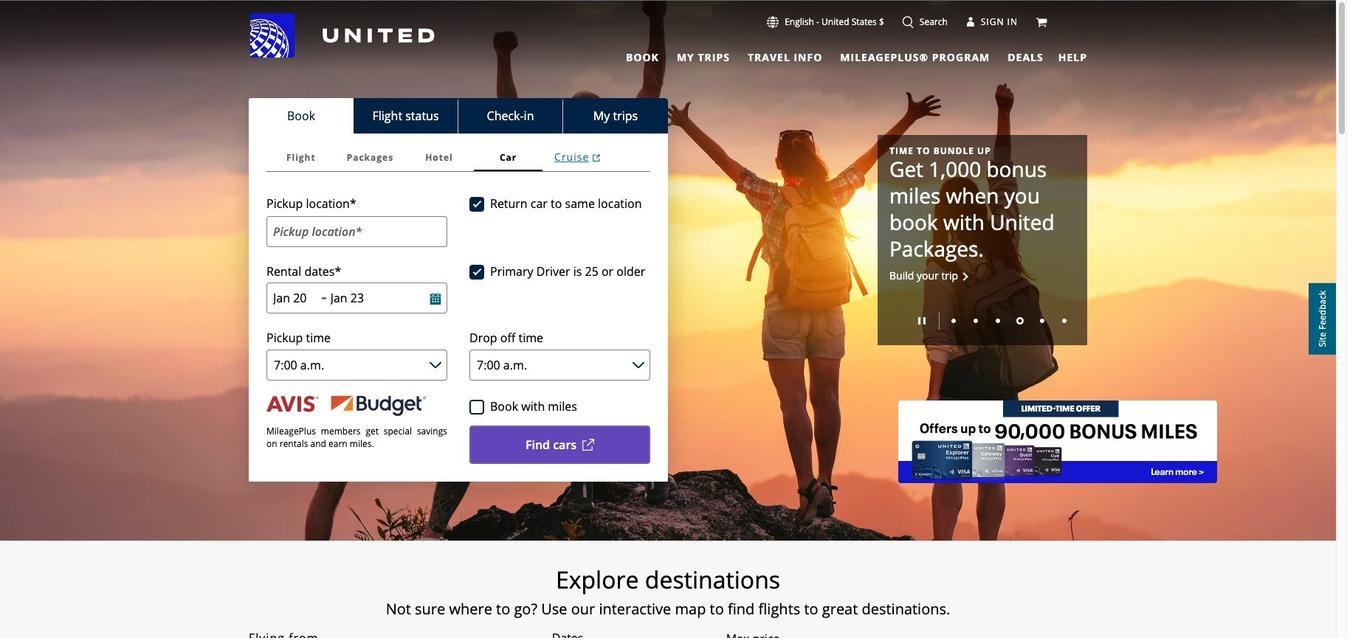 Task type: describe. For each thing, give the bounding box(es) containing it.
carousel buttons element
[[890, 307, 1076, 334]]

currently in english united states	$ enter to change image
[[767, 16, 779, 28]]

pause image
[[918, 318, 926, 325]]

Pickup location* text field
[[267, 216, 447, 247]]

avis budget car rental image
[[267, 396, 426, 416]]

slide 3 of 6 image
[[996, 319, 1000, 324]]

explore destinations element
[[164, 566, 1172, 595]]

slide 1 of 6 image
[[952, 319, 956, 324]]

1 vertical spatial tab list
[[249, 98, 668, 134]]

2 vertical spatial tab list
[[267, 144, 650, 172]]

0 vertical spatial tab list
[[617, 45, 1047, 66]]

slide 2 of 6 image
[[974, 319, 978, 324]]

Pickup text field
[[273, 290, 315, 307]]

view cart, click to view list of recently searched saved trips. image
[[1036, 16, 1048, 28]]



Task type: locate. For each thing, give the bounding box(es) containing it.
Drop off text field
[[331, 290, 416, 307]]

slide 5 of 6 image
[[1040, 319, 1045, 324]]

navigation
[[0, 13, 1336, 66]]

please enter the max price in the input text or tab to access the slider to set the max price. element
[[726, 630, 780, 639]]

main content
[[0, 1, 1336, 639]]

not sure where to go? use our interactive map to find flights to great destinations. element
[[164, 601, 1172, 619]]

slide 4 of 6 image
[[1017, 318, 1024, 325]]

slide 6 of 6 image
[[1062, 319, 1067, 324]]

united logo link to homepage image
[[250, 13, 435, 58]]

flying from element
[[249, 630, 319, 639]]

tab list
[[617, 45, 1047, 66], [249, 98, 668, 134], [267, 144, 650, 172]]



Task type: vqa. For each thing, say whether or not it's contained in the screenshot.
Calendar application
no



